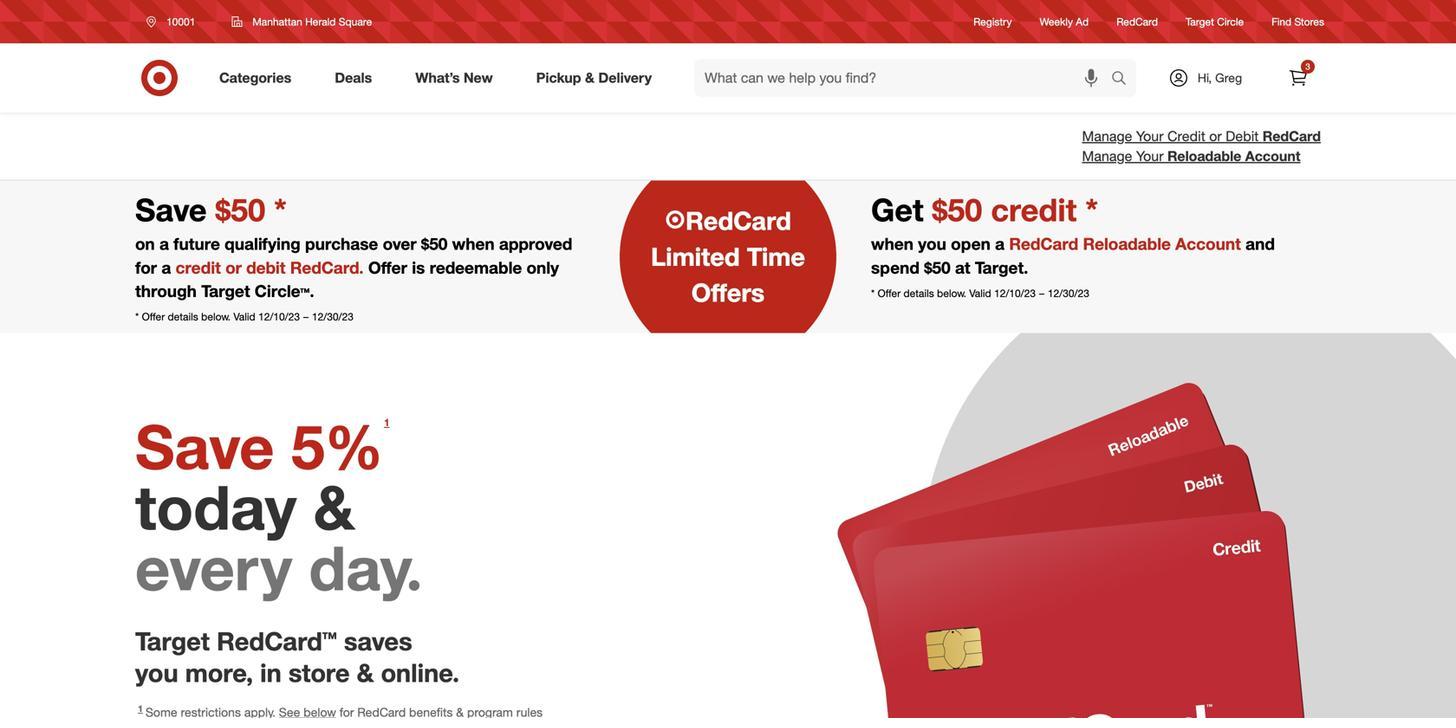 Task type: locate. For each thing, give the bounding box(es) containing it.
0 horizontal spatial valid
[[233, 310, 255, 323]]

when inside on a future qualifying purchase over $50 when approved for a
[[452, 234, 495, 254]]

valid for get
[[969, 287, 991, 300]]

0 vertical spatial –
[[1039, 287, 1045, 300]]

* down the spend
[[871, 287, 875, 300]]

1 horizontal spatial valid
[[969, 287, 991, 300]]

online.
[[381, 658, 459, 689]]

0 vertical spatial below.
[[937, 287, 966, 300]]

a
[[159, 234, 169, 254], [995, 234, 1005, 254], [162, 258, 171, 278]]

in
[[260, 658, 282, 689]]

– down circle™.
[[303, 310, 309, 323]]

2 horizontal spatial &
[[585, 69, 595, 86]]

1 vertical spatial 1
[[138, 704, 143, 715]]

1 vertical spatial offer
[[878, 287, 901, 300]]

$50 down when you open a
[[924, 258, 951, 278]]

1 horizontal spatial &
[[357, 658, 374, 689]]

target inside "link"
[[1186, 15, 1214, 28]]

your
[[1136, 128, 1164, 145], [1136, 148, 1164, 165]]

2 horizontal spatial offer
[[878, 287, 901, 300]]

1 vertical spatial below.
[[201, 310, 231, 323]]

delivery
[[598, 69, 652, 86]]

$50
[[421, 234, 448, 254], [924, 258, 951, 278]]

0 horizontal spatial 12/30/23
[[312, 310, 354, 323]]

redcard inside "manage your credit or debit redcard manage your reloadable account"
[[1263, 128, 1321, 145]]

$50 inside on a future qualifying purchase over $50 when approved for a
[[421, 234, 448, 254]]

0 vertical spatial &
[[585, 69, 595, 86]]

0 vertical spatial save
[[135, 191, 215, 229]]

below. for get
[[937, 287, 966, 300]]

1 horizontal spatial details
[[904, 287, 934, 300]]

0 vertical spatial your
[[1136, 128, 1164, 145]]

details down through
[[168, 310, 198, 323]]

you left open
[[918, 234, 946, 254]]

valid down circle™.
[[233, 310, 255, 323]]

0 horizontal spatial below.
[[201, 310, 231, 323]]

target inside target redcard™ saves you more, in store & online.
[[135, 626, 210, 657]]

* up and spend $50 at target.
[[1086, 191, 1098, 229]]

valid
[[969, 287, 991, 300], [233, 310, 255, 323]]

* link up and spend $50 at target.
[[1086, 191, 1098, 229]]

0 vertical spatial 12/10/23
[[994, 287, 1036, 300]]

2 vertical spatial target
[[135, 626, 210, 657]]

manhattan
[[253, 15, 302, 28]]

* up qualifying
[[274, 191, 287, 229]]

below. down future
[[201, 310, 231, 323]]

*
[[274, 191, 287, 229], [1086, 191, 1098, 229], [871, 287, 875, 300], [135, 310, 139, 323]]

redcard right the ad
[[1117, 15, 1158, 28]]

12/30/23 down offer is redeemable only through target circle™.
[[312, 310, 354, 323]]

find stores
[[1272, 15, 1324, 28]]

only
[[527, 258, 559, 278]]

redeemable
[[430, 258, 522, 278]]

a right for on the left top of page
[[162, 258, 171, 278]]

redcard link
[[1117, 14, 1158, 29]]

2 vertical spatial offer
[[142, 310, 165, 323]]

0 horizontal spatial redcard
[[686, 205, 791, 236]]

target for circle
[[1186, 15, 1214, 28]]

1
[[384, 417, 390, 429], [138, 704, 143, 715]]

* offer details below. valid 12/10/23 – 12/30/23
[[871, 287, 1089, 300], [135, 310, 354, 323]]

0 vertical spatial you
[[918, 234, 946, 254]]

1 horizontal spatial redcard
[[1117, 15, 1158, 28]]

– for get
[[1039, 287, 1045, 300]]

2 horizontal spatial redcard
[[1263, 128, 1321, 145]]

when up redeemable
[[452, 234, 495, 254]]

2 vertical spatial redcard
[[686, 205, 791, 236]]

0 vertical spatial 1 link
[[381, 416, 392, 435]]

when
[[452, 234, 495, 254], [871, 234, 914, 254]]

new
[[464, 69, 493, 86]]

target for redcard™
[[135, 626, 210, 657]]

–
[[1039, 287, 1045, 300], [303, 310, 309, 323]]

qualifying
[[225, 234, 301, 254]]

below. down at
[[937, 287, 966, 300]]

target left the circle
[[1186, 15, 1214, 28]]

your left credit
[[1136, 128, 1164, 145]]

details down the spend
[[904, 287, 934, 300]]

redcard™
[[217, 626, 337, 657]]

0 horizontal spatial offer
[[142, 310, 165, 323]]

* down through
[[135, 310, 139, 323]]

circle
[[1217, 15, 1244, 28]]

12/10/23
[[994, 287, 1036, 300], [258, 310, 300, 323]]

over
[[383, 234, 417, 254]]

1 horizontal spatial * offer details below. valid 12/10/23 – 12/30/23
[[871, 287, 1089, 300]]

* offer details below. valid 12/10/23 – 12/30/23 down circle™.
[[135, 310, 354, 323]]

& for today
[[313, 470, 355, 545]]

1 when from the left
[[452, 234, 495, 254]]

target.
[[975, 258, 1028, 278]]

1 vertical spatial * offer details below. valid 12/10/23 – 12/30/23
[[135, 310, 354, 323]]

valid for save
[[233, 310, 255, 323]]

* offer details below. valid 12/10/23 – 12/30/23 for get
[[871, 287, 1089, 300]]

1 vertical spatial you
[[135, 658, 178, 689]]

1 vertical spatial $50
[[924, 258, 951, 278]]

below.
[[937, 287, 966, 300], [201, 310, 231, 323]]

0 vertical spatial * offer details below. valid 12/10/23 – 12/30/23
[[871, 287, 1089, 300]]

12/10/23 for save
[[258, 310, 300, 323]]

$50 inside and spend $50 at target.
[[924, 258, 951, 278]]

1 horizontal spatial offer
[[368, 258, 407, 278]]

when up the spend
[[871, 234, 914, 254]]

offer inside offer is redeemable only through target circle™.
[[368, 258, 407, 278]]

hi, greg
[[1198, 70, 1242, 85]]

a up "target."
[[995, 234, 1005, 254]]

a right on
[[159, 234, 169, 254]]

target
[[1186, 15, 1214, 28], [201, 281, 250, 301], [135, 626, 210, 657]]

offer down through
[[142, 310, 165, 323]]

12/10/23 down "target."
[[994, 287, 1036, 300]]

1 vertical spatial 12/10/23
[[258, 310, 300, 323]]

12/30/23 down and spend $50 at target.
[[1048, 287, 1089, 300]]

1 vertical spatial &
[[313, 470, 355, 545]]

1 vertical spatial 12/30/23
[[312, 310, 354, 323]]

every day.
[[135, 531, 423, 605]]

target up more,
[[135, 626, 210, 657]]

save for save 5%
[[135, 410, 274, 484]]

0 horizontal spatial you
[[135, 658, 178, 689]]

herald
[[305, 15, 336, 28]]

12/30/23 for get
[[1048, 287, 1089, 300]]

1 vertical spatial valid
[[233, 310, 255, 323]]

1 vertical spatial save
[[135, 410, 274, 484]]

redcards image
[[823, 381, 1321, 719]]

offer for save
[[142, 310, 165, 323]]

you left more,
[[135, 658, 178, 689]]

1 vertical spatial manage
[[1082, 148, 1132, 165]]

1 vertical spatial –
[[303, 310, 309, 323]]

1 vertical spatial your
[[1136, 148, 1164, 165]]

0 vertical spatial offer
[[368, 258, 407, 278]]

details
[[904, 287, 934, 300], [168, 310, 198, 323]]

12/30/23
[[1048, 287, 1089, 300], [312, 310, 354, 323]]

1 horizontal spatial 1
[[384, 417, 390, 429]]

manage
[[1082, 128, 1132, 145], [1082, 148, 1132, 165]]

1 save from the top
[[135, 191, 215, 229]]

1 horizontal spatial 12/10/23
[[994, 287, 1036, 300]]

– down and spend $50 at target.
[[1039, 287, 1045, 300]]

0 vertical spatial 1
[[384, 417, 390, 429]]

credit
[[1168, 128, 1205, 145]]

0 horizontal spatial $50
[[421, 234, 448, 254]]

0 vertical spatial manage
[[1082, 128, 1132, 145]]

below. for save
[[201, 310, 231, 323]]

time
[[747, 241, 805, 272]]

0 horizontal spatial 12/10/23
[[258, 310, 300, 323]]

0 vertical spatial valid
[[969, 287, 991, 300]]

2 vertical spatial &
[[357, 658, 374, 689]]

1 horizontal spatial when
[[871, 234, 914, 254]]

1 horizontal spatial you
[[918, 234, 946, 254]]

1 horizontal spatial –
[[1039, 287, 1045, 300]]

0 vertical spatial 12/30/23
[[1048, 287, 1089, 300]]

greg
[[1215, 70, 1242, 85]]

1 vertical spatial target
[[201, 281, 250, 301]]

* link up qualifying
[[274, 191, 287, 229]]

* link
[[274, 191, 287, 229], [1086, 191, 1098, 229], [871, 287, 875, 300], [135, 310, 139, 323]]

0 horizontal spatial when
[[452, 234, 495, 254]]

1 link
[[381, 416, 392, 435], [135, 704, 543, 719]]

today &
[[135, 470, 355, 545]]

offer down the over
[[368, 258, 407, 278]]

* offer details below. valid 12/10/23 – 12/30/23 for save
[[135, 310, 354, 323]]

12/10/23 down circle™.
[[258, 310, 300, 323]]

pickup
[[536, 69, 581, 86]]

1 horizontal spatial 12/30/23
[[1048, 287, 1089, 300]]

* offer details below. valid 12/10/23 – 12/30/23 down at
[[871, 287, 1089, 300]]

open
[[951, 234, 991, 254]]

2 when from the left
[[871, 234, 914, 254]]

redcard
[[1117, 15, 1158, 28], [1263, 128, 1321, 145], [686, 205, 791, 236]]

every
[[135, 531, 292, 605]]

3 link
[[1279, 59, 1318, 97]]

1 for bottommost 1 link
[[138, 704, 143, 715]]

you
[[918, 234, 946, 254], [135, 658, 178, 689]]

0 horizontal spatial details
[[168, 310, 198, 323]]

0 horizontal spatial &
[[313, 470, 355, 545]]

1 vertical spatial redcard
[[1263, 128, 1321, 145]]

redcard up account in the right top of the page
[[1263, 128, 1321, 145]]

1 horizontal spatial below.
[[937, 287, 966, 300]]

offer
[[368, 258, 407, 278], [878, 287, 901, 300], [142, 310, 165, 323]]

0 horizontal spatial * offer details below. valid 12/10/23 – 12/30/23
[[135, 310, 354, 323]]

0 vertical spatial details
[[904, 287, 934, 300]]

$50 up is
[[421, 234, 448, 254]]

1 horizontal spatial $50
[[924, 258, 951, 278]]

save
[[135, 191, 215, 229], [135, 410, 274, 484]]

0 horizontal spatial 1
[[138, 704, 143, 715]]

redcard up time
[[686, 205, 791, 236]]

is
[[412, 258, 425, 278]]

10001 button
[[135, 6, 214, 37]]

0 vertical spatial $50
[[421, 234, 448, 254]]

get
[[871, 191, 932, 229]]

0 horizontal spatial –
[[303, 310, 309, 323]]

offer down the spend
[[878, 287, 901, 300]]

valid down at
[[969, 287, 991, 300]]

12/10/23 for get
[[994, 287, 1036, 300]]

saves
[[344, 626, 412, 657]]

1 vertical spatial details
[[168, 310, 198, 323]]

target down future
[[201, 281, 250, 301]]

2 save from the top
[[135, 410, 274, 484]]

your left the reloadable
[[1136, 148, 1164, 165]]

stores
[[1295, 15, 1324, 28]]

and
[[1246, 234, 1275, 254]]

0 vertical spatial target
[[1186, 15, 1214, 28]]

* link down through
[[135, 310, 139, 323]]



Task type: vqa. For each thing, say whether or not it's contained in the screenshot.
the top 1 link
yes



Task type: describe. For each thing, give the bounding box(es) containing it.
* link down the spend
[[871, 287, 875, 300]]

registry link
[[973, 14, 1012, 29]]

3
[[1306, 61, 1310, 72]]

& inside target redcard™ saves you more, in store & online.
[[357, 658, 374, 689]]

target circle link
[[1186, 14, 1244, 29]]

hi,
[[1198, 70, 1212, 85]]

2 your from the top
[[1136, 148, 1164, 165]]

12/30/23 for save
[[312, 310, 354, 323]]

limited time offers
[[651, 241, 805, 308]]

or
[[1209, 128, 1222, 145]]

– for save
[[303, 310, 309, 323]]

save for save
[[135, 191, 215, 229]]

deals
[[335, 69, 372, 86]]

reloadable
[[1168, 148, 1242, 165]]

account
[[1245, 148, 1301, 165]]

today
[[135, 470, 296, 545]]

& for pickup
[[585, 69, 595, 86]]

details for save
[[168, 310, 198, 323]]

5%
[[291, 410, 383, 484]]

day.
[[309, 531, 423, 605]]

What can we help you find? suggestions appear below search field
[[694, 59, 1116, 97]]

more,
[[185, 658, 253, 689]]

find
[[1272, 15, 1292, 28]]

1 for the topmost 1 link
[[384, 417, 390, 429]]

on a future qualifying purchase over $50 when approved for a
[[135, 234, 572, 278]]

manhattan herald square
[[253, 15, 372, 28]]

weekly ad
[[1040, 15, 1089, 28]]

pickup & delivery link
[[522, 59, 674, 97]]

target inside offer is redeemable only through target circle™.
[[201, 281, 250, 301]]

find stores link
[[1272, 14, 1324, 29]]

weekly ad link
[[1040, 14, 1089, 29]]

1 your from the top
[[1136, 128, 1164, 145]]

what's
[[415, 69, 460, 86]]

purchase
[[305, 234, 378, 254]]

1 vertical spatial 1 link
[[135, 704, 543, 719]]

future
[[173, 234, 220, 254]]

10001
[[166, 15, 195, 28]]

search button
[[1103, 59, 1145, 101]]

target circle
[[1186, 15, 1244, 28]]

2 manage from the top
[[1082, 148, 1132, 165]]

on
[[135, 234, 155, 254]]

manhattan herald square button
[[220, 6, 383, 37]]

store
[[288, 658, 350, 689]]

ad
[[1076, 15, 1089, 28]]

at
[[955, 258, 970, 278]]

save 5%
[[135, 410, 383, 484]]

manage your credit or debit redcard manage your reloadable account
[[1082, 128, 1321, 165]]

square
[[339, 15, 372, 28]]

what's new
[[415, 69, 493, 86]]

target redcard™ saves you more, in store & online.
[[135, 626, 459, 689]]

details for get
[[904, 287, 934, 300]]

when you open a
[[871, 234, 1009, 254]]

0 vertical spatial redcard
[[1117, 15, 1158, 28]]

through
[[135, 281, 197, 301]]

offer is redeemable only through target circle™.
[[135, 258, 559, 301]]

what's new link
[[401, 59, 515, 97]]

and spend $50 at target.
[[871, 234, 1275, 278]]

you inside target redcard™ saves you more, in store & online.
[[135, 658, 178, 689]]

categories
[[219, 69, 291, 86]]

for
[[135, 258, 157, 278]]

categories link
[[205, 59, 313, 97]]

limited
[[651, 241, 740, 272]]

registry
[[973, 15, 1012, 28]]

1 manage from the top
[[1082, 128, 1132, 145]]

approved
[[499, 234, 572, 254]]

pickup & delivery
[[536, 69, 652, 86]]

circle™.
[[255, 281, 314, 301]]

deals link
[[320, 59, 394, 97]]

weekly
[[1040, 15, 1073, 28]]

spend
[[871, 258, 920, 278]]

debit
[[1226, 128, 1259, 145]]

offers
[[692, 277, 765, 308]]

offer for get
[[878, 287, 901, 300]]

search
[[1103, 71, 1145, 88]]



